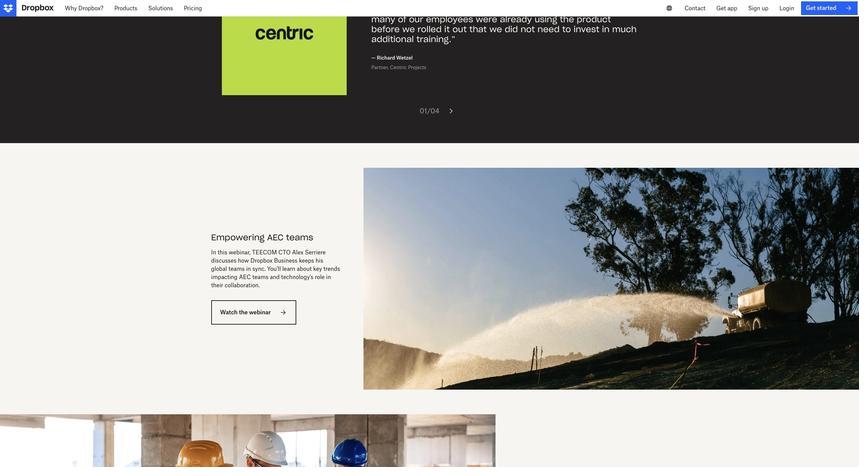 Task type: describe. For each thing, give the bounding box(es) containing it.
not
[[521, 24, 535, 35]]

contact
[[685, 5, 706, 12]]

collaboration.
[[225, 282, 260, 289]]

before
[[371, 24, 400, 35]]

technology's
[[281, 274, 314, 281]]

solutions
[[148, 5, 173, 12]]

employees
[[426, 14, 473, 25]]

why dropbox? button
[[59, 0, 109, 16]]

richard
[[377, 55, 395, 61]]

using
[[535, 14, 557, 25]]

alex
[[292, 249, 303, 256]]

products
[[114, 5, 137, 12]]

so
[[606, 4, 617, 15]]

in
[[211, 249, 216, 256]]

aec inside in this webinar, teecom cto alex serriere discusses how dropbox business keeps his global teams in sync. you'll learn about key trends impacting aec teams and technology's role in their collaboration.
[[239, 274, 251, 281]]

webinar,
[[229, 249, 251, 256]]

job
[[565, 0, 578, 5]]

do
[[534, 0, 545, 5]]

out
[[453, 24, 467, 35]]

in right us
[[542, 4, 550, 15]]

tools
[[490, 0, 511, 5]]

already
[[500, 14, 532, 25]]

centric
[[390, 65, 407, 70]]

product
[[577, 14, 611, 25]]

role
[[315, 274, 325, 281]]

— richard wetzel
[[371, 55, 413, 61]]

1 horizontal spatial that
[[514, 0, 531, 5]]

partner,
[[371, 65, 389, 70]]

the inside watch the webinar link
[[239, 310, 248, 316]]

dropbox?
[[78, 5, 103, 12]]

learn
[[282, 266, 295, 273]]

cto
[[279, 249, 291, 256]]

sign up link
[[743, 0, 774, 16]]

—
[[371, 55, 376, 61]]

keeps
[[299, 258, 314, 265]]

did
[[505, 24, 518, 35]]

centric projects logo image
[[255, 26, 314, 40]]

pricing link
[[178, 0, 208, 16]]

key
[[313, 266, 322, 273]]

our
[[409, 14, 424, 25]]

sign up
[[748, 5, 769, 12]]

watch
[[220, 310, 238, 316]]

rolled
[[418, 24, 442, 35]]

and
[[270, 274, 280, 281]]

0 vertical spatial teams
[[286, 233, 313, 243]]

"we look for simple, flexible tools that do the job well. dropbox was the obvious choice for us in that regard. so many of our employees were already using the product before we rolled it out that we did not need to invest in much additional training."
[[369, 0, 637, 44]]

wetzel
[[396, 55, 413, 61]]

trends
[[324, 266, 340, 273]]

0 horizontal spatial teams
[[229, 266, 245, 273]]

1 horizontal spatial aec
[[267, 233, 284, 243]]

2 we from the left
[[490, 24, 502, 35]]



Task type: locate. For each thing, give the bounding box(es) containing it.
in right role at the left of the page
[[326, 274, 331, 281]]

the down the job
[[560, 14, 574, 25]]

0 vertical spatial aec
[[267, 233, 284, 243]]

1 vertical spatial teams
[[229, 266, 245, 273]]

us
[[530, 4, 540, 15]]

to
[[562, 24, 571, 35]]

obvious
[[447, 4, 480, 15]]

0 horizontal spatial aec
[[239, 274, 251, 281]]

about
[[297, 266, 312, 273]]

2 horizontal spatial that
[[552, 4, 570, 15]]

impacting
[[211, 274, 238, 281]]

solutions button
[[143, 0, 178, 16]]

0 horizontal spatial get
[[717, 5, 726, 12]]

that right out
[[470, 24, 487, 35]]

"we
[[369, 0, 386, 5]]

app
[[728, 5, 737, 12]]

teams down how
[[229, 266, 245, 273]]

watch the webinar
[[220, 310, 271, 316]]

dropbox up sync.
[[251, 258, 273, 265]]

that up to
[[552, 4, 570, 15]]

get started link
[[801, 1, 858, 15]]

many
[[371, 14, 395, 25]]

get inside dropdown button
[[717, 5, 726, 12]]

look
[[388, 0, 407, 5]]

partner, centric projects
[[371, 65, 426, 70]]

get left app
[[717, 5, 726, 12]]

aec up collaboration.
[[239, 274, 251, 281]]

for left us
[[515, 4, 527, 15]]

0 vertical spatial dropbox
[[371, 4, 408, 15]]

projects
[[408, 65, 426, 70]]

in this webinar, teecom cto alex serriere discusses how dropbox business keeps his global teams in sync. you'll learn about key trends impacting aec teams and technology's role in their collaboration.
[[211, 249, 340, 289]]

in left "much"
[[602, 24, 610, 35]]

2 vertical spatial teams
[[253, 274, 269, 281]]

the right watch
[[239, 310, 248, 316]]

we
[[402, 24, 415, 35], [490, 24, 502, 35]]

sign
[[748, 5, 761, 12]]

how
[[238, 258, 249, 265]]

regard.
[[573, 4, 603, 15]]

contact button
[[679, 0, 711, 16]]

training."
[[417, 34, 455, 44]]

aec up cto
[[267, 233, 284, 243]]

serriere
[[305, 249, 326, 256]]

flexible
[[457, 0, 487, 5]]

get app button
[[711, 0, 743, 16]]

of
[[398, 14, 407, 25]]

dropbox inside in this webinar, teecom cto alex serriere discusses how dropbox business keeps his global teams in sync. you'll learn about key trends impacting aec teams and technology's role in their collaboration.
[[251, 258, 273, 265]]

pricing
[[184, 5, 202, 12]]

empowering aec teams
[[211, 233, 313, 243]]

1 horizontal spatial teams
[[253, 274, 269, 281]]

empowering
[[211, 233, 265, 243]]

that
[[514, 0, 531, 5], [552, 4, 570, 15], [470, 24, 487, 35]]

the right do
[[548, 0, 562, 5]]

a truck spraying water on a field image
[[364, 168, 859, 391]]

his
[[316, 258, 323, 265]]

we left did at the right top
[[490, 24, 502, 35]]

2 horizontal spatial teams
[[286, 233, 313, 243]]

simple,
[[424, 0, 454, 5]]

dropbox
[[371, 4, 408, 15], [251, 258, 273, 265]]

1 horizontal spatial we
[[490, 24, 502, 35]]

additional
[[371, 34, 414, 44]]

get started
[[806, 5, 837, 11]]

aec
[[267, 233, 284, 243], [239, 274, 251, 281]]

for up our
[[409, 0, 421, 5]]

much
[[612, 24, 637, 35]]

get left "started"
[[806, 5, 816, 11]]

dropbox up the before
[[371, 4, 408, 15]]

01/04
[[420, 107, 440, 115]]

the
[[548, 0, 562, 5], [430, 4, 444, 15], [560, 14, 574, 25], [239, 310, 248, 316]]

get for get app
[[717, 5, 726, 12]]

login
[[780, 5, 794, 12]]

webinar
[[249, 310, 271, 316]]

0 horizontal spatial we
[[402, 24, 415, 35]]

in down how
[[246, 266, 251, 273]]

for
[[409, 0, 421, 5], [515, 4, 527, 15]]

why dropbox?
[[65, 5, 103, 12]]

their
[[211, 282, 223, 289]]

you'll
[[267, 266, 281, 273]]

were
[[476, 14, 497, 25]]

was
[[410, 4, 427, 15]]

get for get started
[[806, 5, 816, 11]]

global
[[211, 266, 227, 273]]

get app
[[717, 5, 737, 12]]

dropbox inside ""we look for simple, flexible tools that do the job well. dropbox was the obvious choice for us in that regard. so many of our employees were already using the product before we rolled it out that we did not need to invest in much additional training.""
[[371, 4, 408, 15]]

in
[[542, 4, 550, 15], [602, 24, 610, 35], [246, 266, 251, 273], [326, 274, 331, 281]]

the right 'was'
[[430, 4, 444, 15]]

that left do
[[514, 0, 531, 5]]

this
[[218, 249, 227, 256]]

teams
[[286, 233, 313, 243], [229, 266, 245, 273], [253, 274, 269, 281]]

started
[[817, 5, 837, 11]]

login link
[[774, 0, 800, 16]]

need
[[538, 24, 560, 35]]

well.
[[580, 0, 600, 5]]

teecom
[[252, 249, 277, 256]]

discusses
[[211, 258, 237, 265]]

it
[[444, 24, 450, 35]]

watch the webinar link
[[211, 301, 296, 325]]

sync.
[[253, 266, 266, 273]]

1 horizontal spatial get
[[806, 5, 816, 11]]

0 horizontal spatial dropbox
[[251, 258, 273, 265]]

teams down sync.
[[253, 274, 269, 281]]

1 vertical spatial aec
[[239, 274, 251, 281]]

0 horizontal spatial for
[[409, 0, 421, 5]]

business
[[274, 258, 298, 265]]

teams up alex
[[286, 233, 313, 243]]

products button
[[109, 0, 143, 16]]

1 horizontal spatial dropbox
[[371, 4, 408, 15]]

we left rolled on the top
[[402, 24, 415, 35]]

1 we from the left
[[402, 24, 415, 35]]

1 vertical spatial dropbox
[[251, 258, 273, 265]]

choice
[[483, 4, 512, 15]]

why
[[65, 5, 77, 12]]

up
[[762, 5, 769, 12]]

invest
[[574, 24, 600, 35]]

0 horizontal spatial that
[[470, 24, 487, 35]]

1 horizontal spatial for
[[515, 4, 527, 15]]

three construction workers wearing hard hats and safety vests looking at a laptop image
[[0, 415, 496, 468]]



Task type: vqa. For each thing, say whether or not it's contained in the screenshot.
"get" related to Get started
yes



